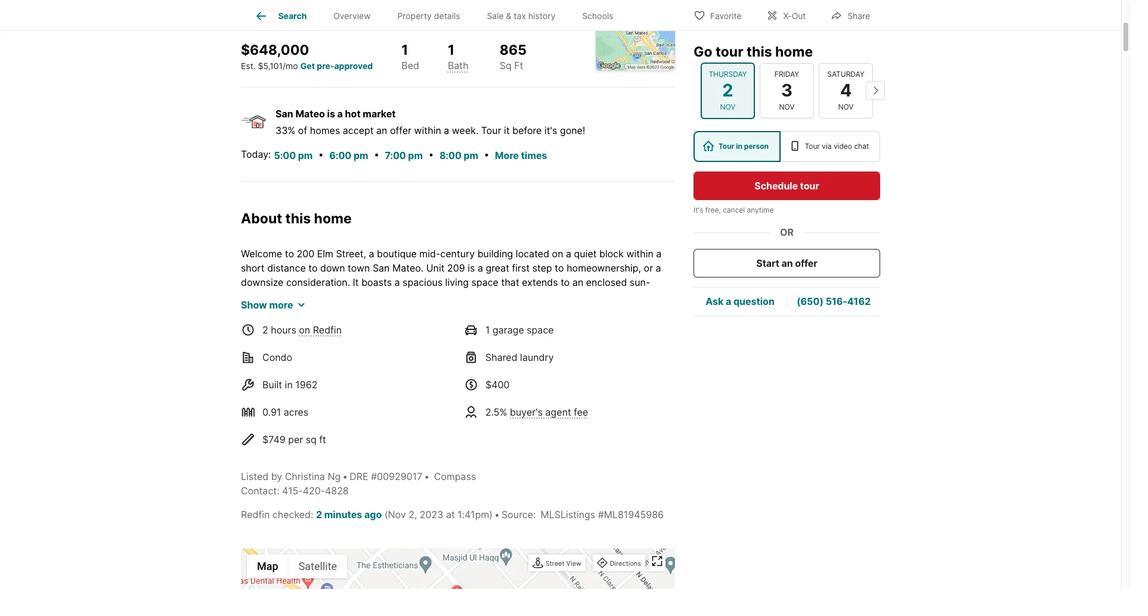 Task type: locate. For each thing, give the bounding box(es) containing it.
within up 8:00
[[414, 125, 441, 137]]

1 inside 1 bath
[[448, 41, 455, 58]]

2 horizontal spatial an
[[782, 257, 793, 269]]

0 vertical spatial elm
[[262, 14, 279, 26]]

• right 00929017
[[424, 471, 430, 483]]

3 nov from the left
[[838, 102, 854, 111]]

ml81945986
[[604, 509, 664, 521]]

0 horizontal spatial tour
[[716, 43, 743, 60]]

within inside san mateo is a hot market 33% of homes accept an offer within a week. tour it before it's gone!
[[414, 125, 441, 137]]

1 horizontal spatial elm
[[317, 248, 333, 260]]

nov inside saturday 4 nov
[[838, 102, 854, 111]]

1 vertical spatial home
[[314, 210, 352, 227]]

to up floorings,
[[561, 277, 570, 288]]

pm right 5:00
[[298, 150, 313, 162]]

1 horizontal spatial on
[[552, 248, 563, 260]]

1 up the bed
[[402, 41, 408, 58]]

parking down contemporary
[[629, 305, 663, 317]]

0 vertical spatial tour
[[716, 43, 743, 60]]

menu bar
[[247, 555, 347, 579]]

in right built
[[285, 379, 293, 391]]

schools tab
[[569, 2, 627, 30]]

show
[[241, 299, 267, 311]]

tour inside schedule tour button
[[800, 180, 819, 191]]

unit.
[[437, 319, 457, 331]]

via
[[822, 141, 832, 150]]

1 vertical spatial the
[[460, 319, 477, 331]]

to up consideration.
[[308, 262, 318, 274]]

0 horizontal spatial the
[[318, 291, 335, 303]]

0 vertical spatial minutes
[[241, 362, 277, 374]]

2 horizontal spatial space
[[527, 324, 554, 336]]

2 vertical spatial an
[[572, 277, 583, 288]]

1 vertical spatial in
[[285, 379, 293, 391]]

0 horizontal spatial tour
[[481, 125, 501, 137]]

1 vertical spatial tour
[[800, 180, 819, 191]]

0 horizontal spatial 200
[[241, 14, 260, 26]]

0 vertical spatial #
[[371, 471, 377, 483]]

space down great
[[471, 277, 499, 288]]

a right block
[[656, 248, 662, 260]]

1 horizontal spatial hot
[[345, 108, 361, 120]]

minutes down the tub,
[[241, 362, 277, 374]]

0 vertical spatial offer
[[390, 125, 411, 137]]

2 horizontal spatial nov
[[838, 102, 854, 111]]

4
[[840, 80, 852, 101]]

floorings,
[[551, 291, 593, 303]]

parking
[[629, 305, 663, 317], [241, 334, 275, 346]]

tab list
[[241, 0, 636, 30]]

nov down the 3 at the top of page
[[779, 102, 795, 111]]

1 pm from the left
[[298, 150, 313, 162]]

and down "lighting,"
[[271, 319, 288, 331]]

1 vertical spatial hot
[[241, 348, 256, 360]]

it's
[[544, 125, 557, 137]]

before
[[512, 125, 542, 137]]

2 nov from the left
[[779, 102, 795, 111]]

an
[[376, 125, 387, 137], [782, 257, 793, 269], [572, 277, 583, 288]]

offer right start
[[795, 257, 817, 269]]

1 left garage
[[485, 324, 490, 336]]

• left 7:00 at the left top
[[374, 149, 379, 161]]

property details tab
[[384, 2, 474, 30]]

&
[[506, 11, 511, 21]]

200
[[241, 14, 260, 26], [297, 248, 314, 260]]

nov down 4
[[838, 102, 854, 111]]

0 horizontal spatial redfin
[[241, 509, 270, 521]]

map button
[[247, 555, 288, 579]]

this
[[747, 43, 772, 60], [285, 210, 311, 227]]

satellite button
[[288, 555, 347, 579]]

pm right 7:00 at the left top
[[408, 150, 423, 162]]

this right about
[[285, 210, 311, 227]]

1 horizontal spatial #
[[598, 509, 604, 521]]

1 for 1 bath
[[448, 41, 455, 58]]

pool,
[[645, 334, 667, 346]]

hot left the tub,
[[241, 348, 256, 360]]

ft
[[319, 434, 326, 446]]

(nov
[[385, 509, 406, 521]]

an inside start an offer button
[[782, 257, 793, 269]]

san
[[276, 108, 293, 120], [373, 262, 390, 274]]

0 horizontal spatial 1
[[402, 41, 408, 58]]

• left more
[[484, 149, 489, 161]]

and down the amenities
[[571, 348, 588, 360]]

0 vertical spatial parking
[[629, 305, 663, 317]]

pm right 6:00
[[354, 150, 368, 162]]

1 horizontal spatial in
[[736, 141, 743, 150]]

dual-
[[429, 291, 453, 303]]

person
[[744, 141, 769, 150]]

0 vertical spatial an
[[376, 125, 387, 137]]

6:00
[[329, 150, 351, 162]]

an inside san mateo is a hot market 33% of homes accept an offer within a week. tour it before it's gone!
[[376, 125, 387, 137]]

1 horizontal spatial the
[[460, 319, 477, 331]]

ask
[[706, 295, 724, 307]]

san up boasts
[[373, 262, 390, 274]]

x-out
[[783, 10, 806, 21]]

built in 1962
[[262, 379, 317, 391]]

amenities
[[556, 334, 599, 346]]

start an offer
[[756, 257, 817, 269]]

a up are
[[637, 334, 642, 346]]

0 vertical spatial hot
[[345, 108, 361, 120]]

laundry
[[520, 352, 554, 364]]

paned
[[453, 291, 481, 303]]

tour left it
[[481, 125, 501, 137]]

2.5% buyer's agent fee
[[485, 407, 588, 418]]

building down throughout.
[[480, 319, 515, 331]]

the
[[420, 319, 435, 331]]

200 up distance
[[297, 248, 314, 260]]

$749 per sq ft
[[262, 434, 326, 446]]

2 left hours
[[262, 324, 268, 336]]

an down the market
[[376, 125, 387, 137]]

1 vertical spatial 200
[[297, 248, 314, 260]]

nov down thursday
[[720, 102, 736, 111]]

it
[[504, 125, 510, 137]]

is up gym.
[[361, 334, 368, 346]]

san
[[324, 14, 344, 26]]

on right hours
[[299, 324, 310, 336]]

0 vertical spatial this
[[747, 43, 772, 60]]

0 vertical spatial san
[[276, 108, 293, 120]]

within up or
[[626, 248, 654, 260]]

0 vertical spatial building
[[478, 248, 513, 260]]

1 horizontal spatial 200
[[297, 248, 314, 260]]

None button
[[701, 62, 755, 119], [760, 63, 814, 118], [819, 63, 873, 118], [701, 62, 755, 119], [760, 63, 814, 118], [819, 63, 873, 118]]

1 vertical spatial an
[[782, 257, 793, 269]]

1 horizontal spatial 1
[[448, 41, 455, 58]]

built
[[262, 379, 282, 391]]

a up homes at top left
[[337, 108, 343, 120]]

new
[[529, 291, 548, 303], [241, 305, 260, 317], [301, 305, 320, 317], [367, 305, 386, 317]]

tour right schedule
[[800, 180, 819, 191]]

space down a
[[527, 324, 554, 336]]

$5,101
[[258, 61, 283, 71]]

0 horizontal spatial hot
[[241, 348, 256, 360]]

offer up "7:00 pm" button
[[390, 125, 411, 137]]

0 horizontal spatial nov
[[720, 102, 736, 111]]

mid-
[[419, 248, 440, 260]]

buyer's
[[510, 407, 543, 418]]

1 horizontal spatial san
[[373, 262, 390, 274]]

hot inside san mateo is a hot market 33% of homes accept an offer within a week. tour it before it's gone!
[[345, 108, 361, 120]]

come
[[371, 319, 395, 331]]

bath
[[448, 60, 469, 72]]

0 vertical spatial within
[[414, 125, 441, 137]]

1 up bath link
[[448, 41, 455, 58]]

#
[[371, 471, 377, 483], [598, 509, 604, 521]]

ca
[[384, 14, 398, 26]]

san up 33% at the top left
[[276, 108, 293, 120]]

building
[[478, 248, 513, 260], [480, 319, 515, 331]]

0 horizontal spatial an
[[376, 125, 387, 137]]

1 horizontal spatial space
[[471, 277, 499, 288]]

1 horizontal spatial tour
[[718, 141, 734, 150]]

street,
[[336, 248, 366, 260]]

0 horizontal spatial home
[[314, 210, 352, 227]]

offer inside san mateo is a hot market 33% of homes accept an offer within a week. tour it before it's gone!
[[390, 125, 411, 137]]

tab list containing search
[[241, 0, 636, 30]]

and up "spaces"
[[348, 305, 365, 317]]

2,
[[409, 509, 417, 521]]

est.
[[241, 61, 256, 71]]

200 left st
[[241, 14, 260, 26]]

homeownership,
[[567, 262, 641, 274]]

station,
[[451, 348, 485, 360]]

nov inside the 'thursday 2 nov'
[[720, 102, 736, 111]]

minutes down 4828
[[324, 509, 362, 521]]

pm
[[298, 150, 313, 162], [354, 150, 368, 162], [408, 150, 423, 162], [464, 150, 478, 162]]

list box
[[694, 131, 880, 162]]

contact: 415-420-4828
[[241, 485, 349, 497]]

1 vertical spatial elm
[[317, 248, 333, 260]]

search link
[[254, 9, 307, 23]]

theaters
[[591, 348, 628, 360]]

redfin down paint
[[313, 324, 342, 336]]

0 horizontal spatial offer
[[390, 125, 411, 137]]

century
[[440, 248, 475, 260]]

1 horizontal spatial an
[[572, 277, 583, 288]]

0 horizontal spatial san
[[276, 108, 293, 120]]

new up 'come' in the bottom of the page
[[367, 305, 386, 317]]

an up floorings,
[[572, 277, 583, 288]]

favorite
[[710, 10, 742, 21]]

within inside welcome to 200 elm street, a boutique mid-century building located on a quiet block within a short distance to down town san mateo. unit 209 is a great first step to homeownership, or a downsize consideration. it boasts a spacious living space that extends to an enclosed sun- drenched porch. the unit is adorned with dual-paned windows, new floorings, contemporary new lighting, new paint and new electrical switches throughout. a one car designated parking space and 2 storage spaces come with the unit. the building is secured with underground parking and elevator. hoa is self managed with low dues. community amenities feature a pool, hot tub, clubhouse and a gym. shopping, train station, restaurants, cafes and theaters are minutes away.
[[626, 248, 654, 260]]

to right the step
[[555, 262, 564, 274]]

low
[[456, 334, 472, 346]]

minutes
[[241, 362, 277, 374], [324, 509, 362, 521]]

listed
[[241, 471, 268, 483]]

show more button
[[241, 298, 305, 312]]

the up paint
[[318, 291, 335, 303]]

redfin down contact:
[[241, 509, 270, 521]]

nov inside friday 3 nov
[[779, 102, 795, 111]]

space
[[471, 277, 499, 288], [241, 319, 268, 331], [527, 324, 554, 336]]

home up friday
[[775, 43, 813, 60]]

tour up thursday
[[716, 43, 743, 60]]

storage
[[299, 319, 333, 331]]

redfin
[[313, 324, 342, 336], [241, 509, 270, 521]]

tour left via
[[805, 141, 820, 150]]

1 inside 1 bed
[[402, 41, 408, 58]]

0 horizontal spatial within
[[414, 125, 441, 137]]

0 horizontal spatial parking
[[241, 334, 275, 346]]

that
[[501, 277, 519, 288]]

gone!
[[560, 125, 585, 137]]

1 horizontal spatial tour
[[800, 180, 819, 191]]

porch.
[[287, 291, 315, 303]]

0 vertical spatial home
[[775, 43, 813, 60]]

1 horizontal spatial offer
[[795, 257, 817, 269]]

street
[[546, 560, 564, 568]]

0 horizontal spatial in
[[285, 379, 293, 391]]

tour left person
[[718, 141, 734, 150]]

0 vertical spatial the
[[318, 291, 335, 303]]

1 nov from the left
[[720, 102, 736, 111]]

a left quiet
[[566, 248, 571, 260]]

1 vertical spatial this
[[285, 210, 311, 227]]

0 vertical spatial in
[[736, 141, 743, 150]]

1 vertical spatial offer
[[795, 257, 817, 269]]

# right dre
[[371, 471, 377, 483]]

5:00 pm button
[[273, 148, 313, 163]]

by
[[271, 471, 282, 483]]

0 vertical spatial on
[[552, 248, 563, 260]]

pm right 8:00
[[464, 150, 478, 162]]

go tour this home
[[694, 43, 813, 60]]

tour inside tour in person option
[[718, 141, 734, 150]]

on up the step
[[552, 248, 563, 260]]

a left week.
[[444, 125, 449, 137]]

1 vertical spatial within
[[626, 248, 654, 260]]

building up great
[[478, 248, 513, 260]]

parking up the tub,
[[241, 334, 275, 346]]

is up homes at top left
[[327, 108, 335, 120]]

hot inside welcome to 200 elm street, a boutique mid-century building located on a quiet block within a short distance to down town san mateo. unit 209 is a great first step to homeownership, or a downsize consideration. it boasts a spacious living space that extends to an enclosed sun- drenched porch. the unit is adorned with dual-paned windows, new floorings, contemporary new lighting, new paint and new electrical switches throughout. a one car designated parking space and 2 storage spaces come with the unit. the building is secured with underground parking and elevator. hoa is self managed with low dues. community amenities feature a pool, hot tub, clubhouse and a gym. shopping, train station, restaurants, cafes and theaters are minutes away.
[[241, 348, 256, 360]]

directions
[[610, 560, 641, 568]]

nov for 4
[[838, 102, 854, 111]]

2 horizontal spatial 1
[[485, 324, 490, 336]]

minutes inside welcome to 200 elm street, a boutique mid-century building located on a quiet block within a short distance to down town san mateo. unit 209 is a great first step to homeownership, or a downsize consideration. it boasts a spacious living space that extends to an enclosed sun- drenched porch. the unit is adorned with dual-paned windows, new floorings, contemporary new lighting, new paint and new electrical switches throughout. a one car designated parking space and 2 storage spaces come with the unit. the building is secured with underground parking and elevator. hoa is self managed with low dues. community amenities feature a pool, hot tub, clubhouse and a gym. shopping, train station, restaurants, cafes and theaters are minutes away.
[[241, 362, 277, 374]]

an right start
[[782, 257, 793, 269]]

a up town
[[369, 248, 374, 260]]

1 horizontal spatial within
[[626, 248, 654, 260]]

0 horizontal spatial minutes
[[241, 362, 277, 374]]

new down extends
[[529, 291, 548, 303]]

space down show
[[241, 319, 268, 331]]

$648,000 est. $5,101 /mo get pre-approved
[[241, 41, 373, 71]]

200 inside welcome to 200 elm street, a boutique mid-century building located on a quiet block within a short distance to down town san mateo. unit 209 is a great first step to homeownership, or a downsize consideration. it boasts a spacious living space that extends to an enclosed sun- drenched porch. the unit is adorned with dual-paned windows, new floorings, contemporary new lighting, new paint and new electrical switches throughout. a one car designated parking space and 2 storage spaces come with the unit. the building is secured with underground parking and elevator. hoa is self managed with low dues. community amenities feature a pool, hot tub, clubhouse and a gym. shopping, train station, restaurants, cafes and theaters are minutes away.
[[297, 248, 314, 260]]

# right the mlslistings
[[598, 509, 604, 521]]

schedule tour button
[[694, 171, 880, 200]]

94401
[[401, 14, 429, 26]]

1 horizontal spatial home
[[775, 43, 813, 60]]

1 horizontal spatial parking
[[629, 305, 663, 317]]

1 horizontal spatial minutes
[[324, 509, 362, 521]]

with down spacious
[[407, 291, 427, 303]]

• right ng on the bottom left
[[342, 471, 348, 483]]

2 horizontal spatial tour
[[805, 141, 820, 150]]

on inside welcome to 200 elm street, a boutique mid-century building located on a quiet block within a short distance to down town san mateo. unit 209 is a great first step to homeownership, or a downsize consideration. it boasts a spacious living space that extends to an enclosed sun- drenched porch. the unit is adorned with dual-paned windows, new floorings, contemporary new lighting, new paint and new electrical switches throughout. a one car designated parking space and 2 storage spaces come with the unit. the building is secured with underground parking and elevator. hoa is self managed with low dues. community amenities feature a pool, hot tub, clubhouse and a gym. shopping, train station, restaurants, cafes and theaters are minutes away.
[[552, 248, 563, 260]]

tour inside tour via video chat option
[[805, 141, 820, 150]]

hot up accept
[[345, 108, 361, 120]]

0 horizontal spatial on
[[299, 324, 310, 336]]

with up the amenities
[[567, 319, 586, 331]]

2 down thursday
[[722, 80, 733, 101]]

sale & tax history
[[487, 11, 556, 21]]

865
[[500, 41, 527, 58]]

hours
[[271, 324, 296, 336]]

1 horizontal spatial redfin
[[313, 324, 342, 336]]

415-
[[282, 485, 303, 497]]

the up "low"
[[460, 319, 477, 331]]

in for built
[[285, 379, 293, 391]]

the
[[318, 291, 335, 303], [460, 319, 477, 331]]

this up thursday
[[747, 43, 772, 60]]

of
[[298, 125, 307, 137]]

1 vertical spatial san
[[373, 262, 390, 274]]

in left person
[[736, 141, 743, 150]]

0.91 acres
[[262, 407, 308, 418]]

home up street,
[[314, 210, 352, 227]]

elm up 'down' at the top left of the page
[[317, 248, 333, 260]]

in inside option
[[736, 141, 743, 150]]

1 horizontal spatial nov
[[779, 102, 795, 111]]

2 down "lighting,"
[[290, 319, 296, 331]]

elm left st
[[262, 14, 279, 26]]

go
[[694, 43, 712, 60]]



Task type: vqa. For each thing, say whether or not it's contained in the screenshot.
the left "School"
no



Task type: describe. For each thing, give the bounding box(es) containing it.
away.
[[279, 362, 305, 374]]

and up condo
[[277, 334, 294, 346]]

tour for tour in person
[[718, 141, 734, 150]]

great
[[486, 262, 509, 274]]

7:00
[[385, 150, 406, 162]]

1 vertical spatial building
[[480, 319, 515, 331]]

st
[[282, 14, 292, 26]]

0 vertical spatial redfin
[[313, 324, 342, 336]]

sq
[[306, 434, 317, 446]]

an inside welcome to 200 elm street, a boutique mid-century building located on a quiet block within a short distance to down town san mateo. unit 209 is a great first step to homeownership, or a downsize consideration. it boasts a spacious living space that extends to an enclosed sun- drenched porch. the unit is adorned with dual-paned windows, new floorings, contemporary new lighting, new paint and new electrical switches throughout. a one car designated parking space and 2 storage spaces come with the unit. the building is secured with underground parking and elevator. hoa is self managed with low dues. community amenities feature a pool, hot tub, clubhouse and a gym. shopping, train station, restaurants, cafes and theaters are minutes away.
[[572, 277, 583, 288]]

paint
[[323, 305, 345, 317]]

it's free, cancel anytime
[[694, 205, 774, 214]]

is up the community
[[518, 319, 525, 331]]

tour via video chat option
[[781, 131, 880, 162]]

tour for schedule
[[800, 180, 819, 191]]

agent
[[545, 407, 571, 418]]

4 pm from the left
[[464, 150, 478, 162]]

1 garage space
[[485, 324, 554, 336]]

is inside san mateo is a hot market 33% of homes accept an offer within a week. tour it before it's gone!
[[327, 108, 335, 120]]

a left great
[[478, 262, 483, 274]]

1 vertical spatial parking
[[241, 334, 275, 346]]

question
[[733, 295, 775, 307]]

consideration.
[[286, 277, 350, 288]]

$749
[[262, 434, 285, 446]]

00929017
[[377, 471, 422, 483]]

next image
[[866, 81, 885, 100]]

3
[[781, 80, 793, 101]]

tax
[[514, 11, 526, 21]]

san inside welcome to 200 elm street, a boutique mid-century building located on a quiet block within a short distance to down town san mateo. unit 209 is a great first step to homeownership, or a downsize consideration. it boasts a spacious living space that extends to an enclosed sun- drenched porch. the unit is adorned with dual-paned windows, new floorings, contemporary new lighting, new paint and new electrical switches throughout. a one car designated parking space and 2 storage spaces come with the unit. the building is secured with underground parking and elevator. hoa is self managed with low dues. community amenities feature a pool, hot tub, clubhouse and a gym. shopping, train station, restaurants, cafes and theaters are minutes away.
[[373, 262, 390, 274]]

gym.
[[356, 348, 378, 360]]

is right 209
[[468, 262, 475, 274]]

sq
[[500, 60, 512, 72]]

times
[[521, 150, 547, 162]]

about this home
[[241, 210, 352, 227]]

• left source:
[[494, 509, 500, 521]]

san inside san mateo is a hot market 33% of homes accept an offer within a week. tour it before it's gone!
[[276, 108, 293, 120]]

get
[[300, 61, 315, 71]]

or
[[644, 262, 653, 274]]

windows,
[[484, 291, 526, 303]]

list box containing tour in person
[[694, 131, 880, 162]]

a right ask
[[726, 295, 731, 307]]

designated
[[576, 305, 626, 317]]

tour for tour via video chat
[[805, 141, 820, 150]]

boasts
[[361, 277, 392, 288]]

details
[[434, 11, 460, 21]]

located
[[516, 248, 549, 260]]

and down the 'hoa'
[[328, 348, 345, 360]]

map region
[[95, 429, 706, 590]]

4162
[[847, 295, 871, 307]]

free,
[[705, 205, 721, 214]]

schools
[[582, 11, 613, 21]]

1 vertical spatial minutes
[[324, 509, 362, 521]]

map
[[257, 561, 278, 573]]

1 for 1 bed
[[402, 41, 408, 58]]

1 vertical spatial redfin
[[241, 509, 270, 521]]

a right or
[[656, 262, 661, 274]]

2.5%
[[485, 407, 507, 418]]

1 for 1 garage space
[[485, 324, 490, 336]]

is right 'unit'
[[357, 291, 365, 303]]

• left 8:00
[[428, 149, 434, 161]]

checked:
[[272, 509, 313, 521]]

209
[[447, 262, 465, 274]]

• left 6:00
[[318, 149, 324, 161]]

tub,
[[258, 348, 276, 360]]

dues.
[[475, 334, 499, 346]]

car
[[559, 305, 573, 317]]

nov for 3
[[779, 102, 795, 111]]

distance
[[267, 262, 306, 274]]

cafes
[[544, 348, 568, 360]]

view
[[566, 560, 581, 568]]

spaces
[[336, 319, 368, 331]]

with down "electrical"
[[398, 319, 417, 331]]

1 horizontal spatial this
[[747, 43, 772, 60]]

1 vertical spatial #
[[598, 509, 604, 521]]

7:00 pm button
[[384, 148, 423, 163]]

0 horizontal spatial space
[[241, 319, 268, 331]]

0 horizontal spatial elm
[[262, 14, 279, 26]]

managed
[[390, 334, 432, 346]]

1:41pm)
[[458, 509, 493, 521]]

friday
[[775, 70, 799, 79]]

welcome
[[241, 248, 282, 260]]

offer inside button
[[795, 257, 817, 269]]

map entry image
[[596, 0, 675, 70]]

new up storage
[[301, 305, 320, 317]]

enclosed
[[586, 277, 627, 288]]

mateo.
[[392, 262, 424, 274]]

satellite
[[299, 561, 337, 573]]

street view
[[546, 560, 581, 568]]

elm inside welcome to 200 elm street, a boutique mid-century building located on a quiet block within a short distance to down town san mateo. unit 209 is a great first step to homeownership, or a downsize consideration. it boasts a spacious living space that extends to an enclosed sun- drenched porch. the unit is adorned with dual-paned windows, new floorings, contemporary new lighting, new paint and new electrical switches throughout. a one car designated parking space and 2 storage spaces come with the unit. the building is secured with underground parking and elevator. hoa is self managed with low dues. community amenities feature a pool, hot tub, clubhouse and a gym. shopping, train station, restaurants, cafes and theaters are minutes away.
[[317, 248, 333, 260]]

sale & tax history tab
[[474, 2, 569, 30]]

mateo
[[346, 14, 379, 26]]

welcome to 200 elm street, a boutique mid-century building located on a quiet block within a short distance to down town san mateo. unit 209 is a great first step to homeownership, or a downsize consideration. it boasts a spacious living space that extends to an enclosed sun- drenched porch. the unit is adorned with dual-paned windows, new floorings, contemporary new lighting, new paint and new electrical switches throughout. a one car designated parking space and 2 storage spaces come with the unit. the building is secured with underground parking and elevator. hoa is self managed with low dues. community amenities feature a pool, hot tub, clubhouse and a gym. shopping, train station, restaurants, cafes and theaters are minutes away.
[[241, 248, 667, 374]]

video
[[834, 141, 852, 150]]

feature
[[602, 334, 634, 346]]

with down unit.
[[435, 334, 454, 346]]

a down the 'hoa'
[[347, 348, 353, 360]]

underground
[[589, 319, 647, 331]]

down
[[320, 262, 345, 274]]

menu bar containing map
[[247, 555, 347, 579]]

mateo
[[295, 108, 325, 120]]

in for tour
[[736, 141, 743, 150]]

420-
[[303, 485, 325, 497]]

nov for 2
[[720, 102, 736, 111]]

x-out button
[[756, 3, 816, 27]]

516-
[[826, 295, 847, 307]]

out
[[792, 10, 806, 21]]

buyer's agent fee link
[[510, 407, 588, 418]]

shopping,
[[380, 348, 426, 360]]

tour in person option
[[694, 131, 781, 162]]

tour for go
[[716, 43, 743, 60]]

ng
[[328, 471, 341, 483]]

bed
[[402, 60, 419, 72]]

0 horizontal spatial this
[[285, 210, 311, 227]]

a down mateo. on the top left
[[395, 277, 400, 288]]

tour in person
[[718, 141, 769, 150]]

accept
[[343, 125, 374, 137]]

to up distance
[[285, 248, 294, 260]]

overview tab
[[320, 2, 384, 30]]

ago
[[364, 509, 382, 521]]

start an offer button
[[694, 249, 880, 277]]

saturday 4 nov
[[827, 70, 865, 111]]

0 horizontal spatial #
[[371, 471, 377, 483]]

3 pm from the left
[[408, 150, 423, 162]]

tour inside san mateo is a hot market 33% of homes accept an offer within a week. tour it before it's gone!
[[481, 125, 501, 137]]

unit
[[338, 291, 355, 303]]

2 inside welcome to 200 elm street, a boutique mid-century building located on a quiet block within a short distance to down town san mateo. unit 209 is a great first step to homeownership, or a downsize consideration. it boasts a spacious living space that extends to an enclosed sun- drenched porch. the unit is adorned with dual-paned windows, new floorings, contemporary new lighting, new paint and new electrical switches throughout. a one car designated parking space and 2 storage spaces come with the unit. the building is secured with underground parking and elevator. hoa is self managed with low dues. community amenities feature a pool, hot tub, clubhouse and a gym. shopping, train station, restaurants, cafes and theaters are minutes away.
[[290, 319, 296, 331]]

200 elm st #209 san mateo ca 94401
[[241, 14, 429, 26]]

at
[[446, 509, 455, 521]]

2 pm from the left
[[354, 150, 368, 162]]

one
[[540, 305, 556, 317]]

0 vertical spatial 200
[[241, 14, 260, 26]]

on redfin link
[[299, 324, 342, 336]]

boutique
[[377, 248, 417, 260]]

2 inside the 'thursday 2 nov'
[[722, 80, 733, 101]]

community
[[502, 334, 553, 346]]

get pre-approved link
[[300, 61, 373, 71]]

friday 3 nov
[[775, 70, 799, 111]]

saturday
[[827, 70, 865, 79]]

new down drenched
[[241, 305, 260, 317]]

2 hours on redfin
[[262, 324, 342, 336]]

2 down 420-
[[316, 509, 322, 521]]

living
[[445, 277, 469, 288]]

ask a question link
[[706, 295, 775, 307]]

1 vertical spatial on
[[299, 324, 310, 336]]

train
[[428, 348, 449, 360]]



